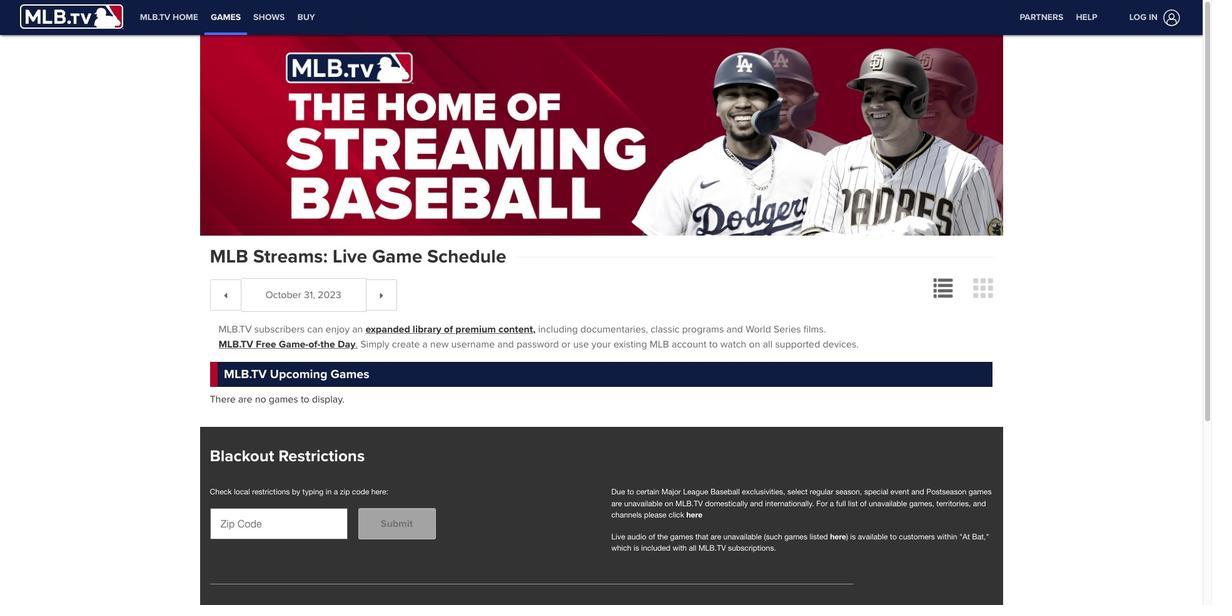Task type: locate. For each thing, give the bounding box(es) containing it.
and up games,
[[911, 487, 924, 497]]

code
[[352, 487, 369, 497]]

1 vertical spatial a
[[334, 487, 338, 497]]

0 vertical spatial the
[[320, 338, 335, 351]]

log in
[[1129, 12, 1158, 22]]

1 vertical spatial all
[[689, 543, 696, 553]]

mlb.tv free
[[219, 338, 276, 351]]

on down major
[[665, 499, 673, 508]]

event
[[891, 487, 909, 497]]

games inside due to certain major league baseball exclusivities, select regular season, special event and postseason games are unavailable on mlb.tv domestically and internationally. for a full list of unavailable games, territories, and channels please click
[[969, 487, 992, 497]]

of up new
[[444, 323, 453, 336]]

all right 'with'
[[689, 543, 696, 553]]

local
[[234, 487, 250, 497]]

full
[[836, 499, 846, 508]]

0 vertical spatial mlb
[[210, 245, 248, 268]]

listed
[[810, 532, 828, 541]]

.
[[356, 338, 358, 351]]

password
[[517, 338, 559, 351]]

expanded
[[366, 323, 410, 336]]

1 vertical spatial the
[[657, 532, 668, 541]]

2 horizontal spatial of
[[860, 499, 867, 508]]

0 vertical spatial a
[[422, 338, 428, 351]]

zip
[[340, 487, 350, 497]]

(such
[[764, 532, 782, 541]]

can
[[307, 323, 323, 336]]

all inside the ) is available to customers within "at bat," which is included with all mlb.tv subscriptions.
[[689, 543, 696, 553]]

1 vertical spatial are
[[611, 499, 622, 508]]

0 vertical spatial here
[[686, 510, 703, 520]]

unavailable up subscriptions.
[[723, 532, 762, 541]]

live up which
[[611, 532, 625, 541]]

mlb.tv left the home
[[140, 12, 170, 23]]

of right list
[[860, 499, 867, 508]]

0 horizontal spatial all
[[689, 543, 696, 553]]

all down world
[[763, 338, 773, 351]]

unavailable down certain
[[624, 499, 663, 508]]

mlb.tv inside mlb.tv subscribers can enjoy an expanded library of premium content, including documentaries, classic programs and world series films. mlb.tv free game-of-the day . simply create a new username and password or use your existing mlb account to watch on all supported devices.
[[219, 323, 252, 336]]

and down exclusivities,
[[750, 499, 763, 508]]

1 vertical spatial on
[[665, 499, 673, 508]]

0 horizontal spatial mlb
[[210, 245, 248, 268]]

create
[[392, 338, 420, 351]]

to
[[709, 338, 718, 351], [301, 394, 309, 406], [627, 487, 634, 497], [890, 532, 897, 541]]

1 vertical spatial here
[[830, 532, 846, 541]]

1 horizontal spatial games
[[331, 367, 369, 382]]

blackout
[[210, 447, 274, 467]]

0 horizontal spatial live
[[333, 245, 367, 268]]

toolbar
[[210, 278, 397, 312]]

subscriptions.
[[728, 543, 776, 553]]

click
[[669, 510, 684, 520]]

documentaries,
[[581, 323, 648, 336]]

1 horizontal spatial unavailable
[[723, 532, 762, 541]]

1 vertical spatial is
[[634, 543, 639, 553]]

to inside due to certain major league baseball exclusivities, select regular season, special event and postseason games are unavailable on mlb.tv domestically and internationally. for a full list of unavailable games, territories, and channels please click
[[627, 487, 634, 497]]

supported
[[775, 338, 820, 351]]

on inside mlb.tv subscribers can enjoy an expanded library of premium content, including documentaries, classic programs and world series films. mlb.tv free game-of-the day . simply create a new username and password or use your existing mlb account to watch on all supported devices.
[[749, 338, 760, 351]]

unavailable
[[624, 499, 663, 508], [869, 499, 907, 508], [723, 532, 762, 541]]

which
[[611, 543, 632, 553]]

shows link
[[247, 0, 291, 35]]

0 horizontal spatial here link
[[686, 510, 703, 520]]

programs
[[682, 323, 724, 336]]

0 horizontal spatial the
[[320, 338, 335, 351]]

customers
[[899, 532, 935, 541]]

0 vertical spatial here link
[[686, 510, 703, 520]]

"at
[[959, 532, 970, 541]]

1 vertical spatial here link
[[830, 532, 846, 541]]

here link for due to certain major league baseball exclusivities, select regular season, special event and postseason games are unavailable on mlb.tv domestically and internationally. for a full list of unavailable games, territories, and channels please click
[[686, 510, 703, 520]]

1 horizontal spatial here
[[830, 532, 846, 541]]

1 horizontal spatial all
[[763, 338, 773, 351]]

the
[[320, 338, 335, 351], [657, 532, 668, 541]]

and down content, on the left bottom of page
[[497, 338, 514, 351]]

1 vertical spatial games
[[331, 367, 369, 382]]

1 horizontal spatial here link
[[830, 532, 846, 541]]

and
[[727, 323, 743, 336], [497, 338, 514, 351], [911, 487, 924, 497], [750, 499, 763, 508], [973, 499, 986, 508]]

1 horizontal spatial the
[[657, 532, 668, 541]]

0 vertical spatial live
[[333, 245, 367, 268]]

all
[[763, 338, 773, 351], [689, 543, 696, 553]]

are right that
[[711, 532, 721, 541]]

streams:
[[253, 245, 328, 268]]

)
[[846, 532, 848, 541]]

0 vertical spatial on
[[749, 338, 760, 351]]

mlb.tv up no
[[224, 367, 267, 382]]

arrow left icon button
[[210, 280, 241, 311]]

Zip Code field
[[210, 508, 347, 540]]

certain
[[636, 487, 659, 497]]

0 horizontal spatial a
[[334, 487, 338, 497]]

world
[[746, 323, 771, 336]]

games right the home
[[211, 12, 241, 23]]

a right in
[[334, 487, 338, 497]]

is right )
[[850, 532, 856, 541]]

expanded library of premium content, link
[[366, 323, 536, 336]]

content,
[[498, 323, 536, 336]]

on down world
[[749, 338, 760, 351]]

schedule
[[427, 245, 506, 268]]

2 vertical spatial of
[[649, 532, 655, 541]]

to right available
[[890, 532, 897, 541]]

1 horizontal spatial are
[[611, 499, 622, 508]]

games
[[269, 394, 298, 406], [969, 487, 992, 497], [670, 532, 693, 541], [785, 532, 808, 541]]

1 vertical spatial mlb
[[650, 338, 669, 351]]

are left no
[[238, 394, 252, 406]]

the down enjoy
[[320, 338, 335, 351]]

mlb.tv down that
[[699, 543, 726, 553]]

0 horizontal spatial of
[[444, 323, 453, 336]]

a inside mlb.tv subscribers can enjoy an expanded library of premium content, including documentaries, classic programs and world series films. mlb.tv free game-of-the day . simply create a new username and password or use your existing mlb account to watch on all supported devices.
[[422, 338, 428, 351]]

2 horizontal spatial a
[[830, 499, 834, 508]]

restrictions
[[278, 447, 365, 467]]

grid icon icon link
[[973, 278, 993, 298]]

mlb.tv inside secondary navigation element
[[140, 12, 170, 23]]

and right territories,
[[973, 499, 986, 508]]

a inside due to certain major league baseball exclusivities, select regular season, special event and postseason games are unavailable on mlb.tv domestically and internationally. for a full list of unavailable games, territories, and channels please click
[[830, 499, 834, 508]]

is
[[850, 532, 856, 541], [634, 543, 639, 553]]

games down day
[[331, 367, 369, 382]]

0 vertical spatial are
[[238, 394, 252, 406]]

here link right listed at the right of the page
[[830, 532, 846, 541]]

due to certain major league baseball exclusivities, select regular season, special event and postseason games are unavailable on mlb.tv domestically and internationally. for a full list of unavailable games, territories, and channels please click
[[611, 487, 992, 520]]

1 vertical spatial of
[[860, 499, 867, 508]]

mlb.tv up mlb.tv free
[[219, 323, 252, 336]]

a
[[422, 338, 428, 351], [334, 487, 338, 497], [830, 499, 834, 508]]

1 horizontal spatial a
[[422, 338, 428, 351]]

mlb up 'arrow left icon' button
[[210, 245, 248, 268]]

0 horizontal spatial here
[[686, 510, 703, 520]]

of-
[[308, 338, 320, 351]]

in
[[1149, 12, 1158, 22]]

previous day image
[[220, 294, 230, 299]]

0 vertical spatial is
[[850, 532, 856, 541]]

log in button
[[1114, 7, 1183, 28]]

game
[[372, 245, 422, 268]]

major league baseball image
[[20, 4, 124, 29]]

a left full
[[830, 499, 834, 508]]

mlb inside mlb.tv subscribers can enjoy an expanded library of premium content, including documentaries, classic programs and world series films. mlb.tv free game-of-the day . simply create a new username and password or use your existing mlb account to watch on all supported devices.
[[650, 338, 669, 351]]

games up territories,
[[969, 487, 992, 497]]

no
[[255, 394, 266, 406]]

here:
[[371, 487, 388, 497]]

of
[[444, 323, 453, 336], [860, 499, 867, 508], [649, 532, 655, 541]]

are
[[238, 394, 252, 406], [611, 499, 622, 508], [711, 532, 721, 541]]

to down programs
[[709, 338, 718, 351]]

upcoming
[[270, 367, 327, 382]]

0 vertical spatial of
[[444, 323, 453, 336]]

due
[[611, 487, 625, 497]]

) is available to customers within "at bat," which is included with all mlb.tv subscriptions.
[[611, 532, 989, 553]]

mlb.tv free game-of-the day link
[[219, 338, 356, 351]]

on
[[749, 338, 760, 351], [665, 499, 673, 508]]

None text field
[[251, 289, 356, 302]]

mlb.tv for mlb.tv upcoming games
[[224, 367, 267, 382]]

1 horizontal spatial on
[[749, 338, 760, 351]]

live left the game
[[333, 245, 367, 268]]

1 horizontal spatial mlb
[[650, 338, 669, 351]]

select
[[788, 487, 808, 497]]

1 secondary navigation element from the left
[[134, 0, 321, 35]]

watch
[[720, 338, 746, 351]]

premium
[[456, 323, 496, 336]]

a left new
[[422, 338, 428, 351]]

is down audio
[[634, 543, 639, 553]]

there are no games to display.
[[210, 394, 345, 406]]

mlb.tv inside the ) is available to customers within "at bat," which is included with all mlb.tv subscriptions.
[[699, 543, 726, 553]]

here right click
[[686, 510, 703, 520]]

help link
[[1070, 0, 1104, 35]]

next day image
[[376, 294, 386, 299]]

here link
[[686, 510, 703, 520], [830, 532, 846, 541]]

games right no
[[269, 394, 298, 406]]

1 vertical spatial live
[[611, 532, 625, 541]]

mlb
[[210, 245, 248, 268], [650, 338, 669, 351]]

an
[[352, 323, 363, 336]]

all inside mlb.tv subscribers can enjoy an expanded library of premium content, including documentaries, classic programs and world series films. mlb.tv free game-of-the day . simply create a new username and password or use your existing mlb account to watch on all supported devices.
[[763, 338, 773, 351]]

the up "included" at the right of page
[[657, 532, 668, 541]]

of up "included" at the right of page
[[649, 532, 655, 541]]

in
[[326, 487, 332, 497]]

2 vertical spatial are
[[711, 532, 721, 541]]

mlb down classic
[[650, 338, 669, 351]]

mlb.tv down league
[[676, 499, 703, 508]]

mlb.tv subscribers can enjoy an expanded library of premium content, including documentaries, classic programs and world series films. mlb.tv free game-of-the day . simply create a new username and password or use your existing mlb account to watch on all supported devices.
[[219, 323, 861, 351]]

to right the "due"
[[627, 487, 634, 497]]

secondary navigation element
[[134, 0, 321, 35], [321, 0, 427, 35]]

to inside mlb.tv subscribers can enjoy an expanded library of premium content, including documentaries, classic programs and world series films. mlb.tv free game-of-the day . simply create a new username and password or use your existing mlb account to watch on all supported devices.
[[709, 338, 718, 351]]

2 horizontal spatial unavailable
[[869, 499, 907, 508]]

by
[[292, 487, 300, 497]]

0 horizontal spatial games
[[211, 12, 241, 23]]

list
[[848, 499, 858, 508]]

0 vertical spatial all
[[763, 338, 773, 351]]

baseball
[[711, 487, 740, 497]]

audio
[[627, 532, 646, 541]]

enjoy
[[326, 323, 350, 336]]

help
[[1076, 12, 1098, 23]]

0 horizontal spatial on
[[665, 499, 673, 508]]

0 vertical spatial games
[[211, 12, 241, 23]]

here link right click
[[686, 510, 703, 520]]

1 horizontal spatial is
[[850, 532, 856, 541]]

are down the "due"
[[611, 499, 622, 508]]

2 vertical spatial a
[[830, 499, 834, 508]]

here right listed at the right of the page
[[830, 532, 846, 541]]

unavailable down the special
[[869, 499, 907, 508]]



Task type: describe. For each thing, give the bounding box(es) containing it.
mlb.tv home
[[140, 12, 198, 23]]

including
[[538, 323, 578, 336]]

partners link
[[1014, 0, 1070, 35]]

to left display.
[[301, 394, 309, 406]]

your
[[592, 338, 611, 351]]

classic
[[651, 323, 680, 336]]

account
[[672, 338, 707, 351]]

use
[[573, 338, 589, 351]]

are inside due to certain major league baseball exclusivities, select regular season, special event and postseason games are unavailable on mlb.tv domestically and internationally. for a full list of unavailable games, territories, and channels please click
[[611, 499, 622, 508]]

games left listed at the right of the page
[[785, 532, 808, 541]]

simply
[[360, 338, 389, 351]]

of inside due to certain major league baseball exclusivities, select regular season, special event and postseason games are unavailable on mlb.tv domestically and internationally. for a full list of unavailable games, territories, and channels please click
[[860, 499, 867, 508]]

with
[[673, 543, 687, 553]]

shows
[[253, 12, 285, 23]]

on inside due to certain major league baseball exclusivities, select regular season, special event and postseason games are unavailable on mlb.tv domestically and internationally. for a full list of unavailable games, territories, and channels please click
[[665, 499, 673, 508]]

mlb streams: live game schedule
[[210, 245, 506, 268]]

bat,"
[[972, 532, 989, 541]]

or
[[562, 338, 571, 351]]

2 horizontal spatial are
[[711, 532, 721, 541]]

restrictions
[[252, 487, 290, 497]]

devices.
[[823, 338, 859, 351]]

display.
[[312, 394, 345, 406]]

games up 'with'
[[670, 532, 693, 541]]

buy
[[297, 12, 315, 23]]

series
[[774, 323, 801, 336]]

tertiary navigation element
[[1014, 0, 1104, 35]]

to inside the ) is available to customers within "at bat," which is included with all mlb.tv subscriptions.
[[890, 532, 897, 541]]

mlb.tv for mlb.tv home
[[140, 12, 170, 23]]

domestically
[[705, 499, 748, 508]]

0 horizontal spatial are
[[238, 394, 252, 406]]

mlb.tv upcoming games
[[224, 367, 369, 382]]

that
[[695, 532, 709, 541]]

0 horizontal spatial unavailable
[[624, 499, 663, 508]]

home
[[173, 12, 198, 23]]

for
[[816, 499, 828, 508]]

live audio of the games that are unavailable (such games listed here
[[611, 532, 846, 541]]

postseason
[[926, 487, 967, 497]]

submit
[[381, 518, 413, 530]]

films.
[[804, 323, 826, 336]]

the inside mlb.tv subscribers can enjoy an expanded library of premium content, including documentaries, classic programs and world series films. mlb.tv free game-of-the day . simply create a new username and password or use your existing mlb account to watch on all supported devices.
[[320, 338, 335, 351]]

internationally.
[[765, 499, 814, 508]]

please
[[644, 510, 667, 520]]

exclusivities,
[[742, 487, 785, 497]]

2 secondary navigation element from the left
[[321, 0, 427, 35]]

within
[[937, 532, 957, 541]]

regular
[[810, 487, 833, 497]]

1 horizontal spatial live
[[611, 532, 625, 541]]

username
[[451, 338, 495, 351]]

channels
[[611, 510, 642, 520]]

partners
[[1020, 12, 1064, 23]]

there
[[210, 394, 236, 406]]

existing
[[614, 338, 647, 351]]

included
[[641, 543, 671, 553]]

new
[[430, 338, 449, 351]]

buy link
[[291, 0, 321, 35]]

list view image
[[933, 278, 953, 298]]

check
[[210, 487, 232, 497]]

mlb.tv home link
[[134, 0, 205, 35]]

here link for live audio of the games that are unavailable (such games listed
[[830, 532, 846, 541]]

season,
[[836, 487, 862, 497]]

top navigation menu bar
[[0, 0, 1203, 35]]

1 horizontal spatial of
[[649, 532, 655, 541]]

arrow right icon button
[[366, 280, 397, 311]]

special
[[864, 487, 888, 497]]

grid view image
[[973, 278, 993, 298]]

submit button
[[358, 508, 436, 540]]

subscribers
[[254, 323, 305, 336]]

secondary navigation element containing mlb.tv home
[[134, 0, 321, 35]]

major
[[662, 487, 681, 497]]

typing
[[302, 487, 324, 497]]

mlb.tv for mlb.tv subscribers can enjoy an expanded library of premium content, including documentaries, classic programs and world series films. mlb.tv free game-of-the day . simply create a new username and password or use your existing mlb account to watch on all supported devices.
[[219, 323, 252, 336]]

of inside mlb.tv subscribers can enjoy an expanded library of premium content, including documentaries, classic programs and world series films. mlb.tv free game-of-the day . simply create a new username and password or use your existing mlb account to watch on all supported devices.
[[444, 323, 453, 336]]

and up watch
[[727, 323, 743, 336]]

mlb.tv inside due to certain major league baseball exclusivities, select regular season, special event and postseason games are unavailable on mlb.tv domestically and internationally. for a full list of unavailable games, territories, and channels please click
[[676, 499, 703, 508]]

territories,
[[937, 499, 971, 508]]

game-
[[279, 338, 308, 351]]

league
[[683, 487, 708, 497]]

list view icon link
[[933, 278, 953, 298]]

0 horizontal spatial is
[[634, 543, 639, 553]]

games inside secondary navigation element
[[211, 12, 241, 23]]

blackout restrictions
[[210, 447, 365, 467]]

library
[[413, 323, 441, 336]]

day
[[338, 338, 356, 351]]

games,
[[909, 499, 934, 508]]



Task type: vqa. For each thing, say whether or not it's contained in the screenshot.
'jfea' within the JFEA recipients visit the 2023 World Series October 31, 2023
no



